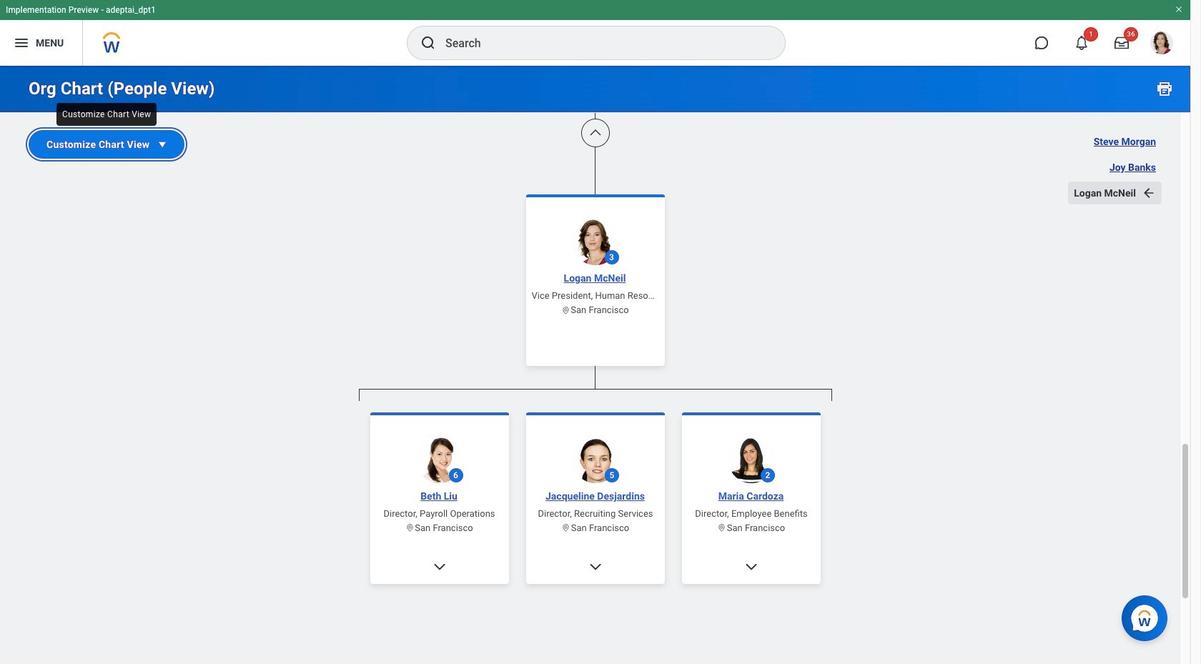 Task type: locate. For each thing, give the bounding box(es) containing it.
1 location image from the left
[[406, 523, 415, 533]]

search image
[[420, 34, 437, 51]]

1 horizontal spatial location image
[[562, 523, 571, 533]]

chevron down image
[[588, 560, 602, 574], [744, 560, 758, 574]]

0 horizontal spatial chevron down image
[[588, 560, 602, 574]]

location image for 1st chevron down icon from left
[[562, 523, 571, 533]]

1 chevron down image from the left
[[588, 560, 602, 574]]

arrow left image
[[1142, 186, 1156, 200]]

0 horizontal spatial location image
[[406, 523, 415, 533]]

chevron up image
[[588, 126, 602, 140]]

2 location image from the left
[[562, 523, 571, 533]]

location image
[[562, 305, 571, 315]]

notifications large image
[[1075, 36, 1089, 50]]

profile logan mcneil image
[[1151, 31, 1173, 57]]

1 horizontal spatial chevron down image
[[744, 560, 758, 574]]

location image for chevron down image
[[406, 523, 415, 533]]

banner
[[0, 0, 1191, 66]]

main content
[[0, 0, 1191, 664]]

2 chevron down image from the left
[[744, 560, 758, 574]]

2 horizontal spatial location image
[[717, 523, 727, 533]]

location image
[[406, 523, 415, 533], [562, 523, 571, 533], [717, 523, 727, 533]]

3 location image from the left
[[717, 523, 727, 533]]

chevron down image
[[432, 560, 447, 574]]

tooltip
[[52, 99, 161, 130]]

logan mcneil, logan mcneil, 3 direct reports element
[[359, 401, 832, 664]]



Task type: vqa. For each thing, say whether or not it's contained in the screenshot.
location image to the left
yes



Task type: describe. For each thing, give the bounding box(es) containing it.
location image for first chevron down icon from right
[[717, 523, 727, 533]]

print org chart image
[[1156, 80, 1173, 97]]

close environment banner image
[[1175, 5, 1183, 14]]

caret down image
[[155, 137, 170, 152]]

Search Workday  search field
[[445, 27, 756, 59]]

justify image
[[13, 34, 30, 51]]

inbox large image
[[1115, 36, 1129, 50]]



